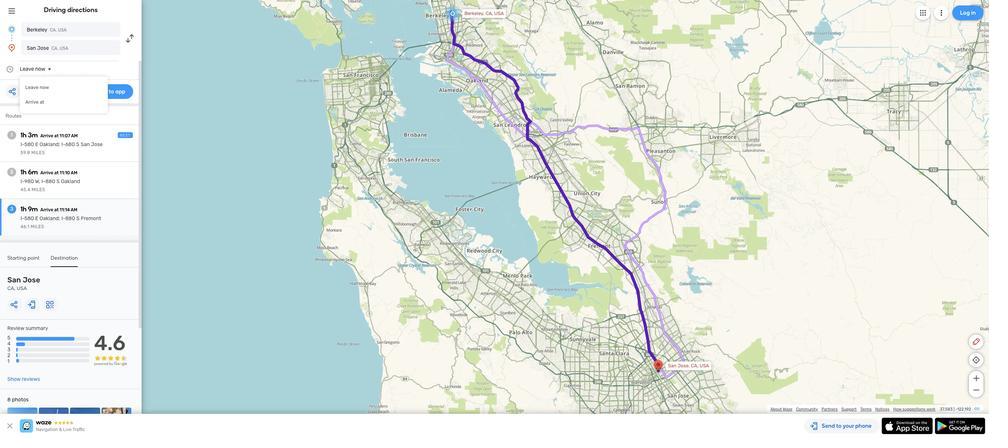 Task type: locate. For each thing, give the bounding box(es) containing it.
san
[[27, 45, 36, 51], [81, 142, 90, 148], [7, 276, 21, 285], [668, 364, 677, 369]]

terms link
[[860, 408, 872, 412]]

now up leave now option
[[35, 66, 45, 72]]

1 vertical spatial 2
[[7, 353, 10, 359]]

i- up the 45.4
[[21, 179, 24, 185]]

about
[[770, 408, 782, 412]]

0 vertical spatial miles
[[31, 150, 45, 156]]

2
[[10, 169, 13, 175], [7, 353, 10, 359]]

review summary
[[7, 326, 48, 332]]

i- up 46.1
[[21, 216, 24, 222]]

2 oakland; from the top
[[40, 216, 60, 222]]

1h for 1h 6m
[[21, 168, 27, 176]]

3 left 9m at the left of page
[[10, 206, 13, 212]]

8 photos
[[7, 397, 29, 404]]

ca, down starting point button
[[7, 286, 15, 292]]

e inside i-580 e oakland; i-880 s fremont 46.1 miles
[[35, 216, 38, 222]]

at down leave now option
[[40, 99, 44, 105]]

1 vertical spatial s
[[56, 179, 60, 185]]

jose down starting point button
[[23, 276, 40, 285]]

arrive up i-980 w, i-880 s oakland 45.4 miles
[[40, 171, 53, 176]]

jose,
[[678, 364, 690, 369]]

summary
[[26, 326, 48, 332]]

i- down 11:14
[[61, 216, 65, 222]]

support link
[[842, 408, 857, 412]]

1h for 1h 9m
[[21, 205, 27, 214]]

37.583 | -122.192
[[940, 408, 971, 412]]

580
[[24, 142, 34, 148], [24, 216, 34, 222]]

e inside the i-580 e oakland; i-680 s san jose 59.8 miles
[[35, 142, 38, 148]]

580 for 3m
[[24, 142, 34, 148]]

oakland; inside the i-580 e oakland; i-680 s san jose 59.8 miles
[[40, 142, 60, 148]]

show reviews
[[7, 377, 40, 383]]

1h left 6m
[[21, 168, 27, 176]]

san inside the i-580 e oakland; i-680 s san jose 59.8 miles
[[81, 142, 90, 148]]

1 horizontal spatial 880
[[65, 216, 75, 222]]

1 vertical spatial miles
[[32, 187, 45, 193]]

580 up 46.1
[[24, 216, 34, 222]]

1 inside 5 4 3 2 1
[[7, 359, 10, 365]]

3 down 5
[[7, 347, 10, 353]]

2 vertical spatial miles
[[31, 225, 44, 230]]

partners
[[822, 408, 838, 412]]

s inside i-980 w, i-880 s oakland 45.4 miles
[[56, 179, 60, 185]]

i-
[[21, 142, 24, 148], [61, 142, 65, 148], [21, 179, 24, 185], [42, 179, 45, 185], [21, 216, 24, 222], [61, 216, 65, 222]]

am for 6m
[[71, 171, 77, 176]]

0 horizontal spatial 1
[[7, 359, 10, 365]]

1h left 9m at the left of page
[[21, 205, 27, 214]]

1 oakland; from the top
[[40, 142, 60, 148]]

oakland; inside i-580 e oakland; i-880 s fremont 46.1 miles
[[40, 216, 60, 222]]

navigation
[[36, 428, 58, 433]]

routes
[[6, 113, 21, 119]]

2 vertical spatial s
[[76, 216, 80, 222]]

about waze community partners support terms notices how suggestions work
[[770, 408, 936, 412]]

arrive
[[25, 99, 39, 105], [40, 134, 53, 139], [40, 171, 53, 176], [40, 208, 53, 213]]

starting
[[7, 255, 26, 262]]

w,
[[35, 179, 40, 185]]

leave now right clock image
[[20, 66, 45, 72]]

1 vertical spatial 1h
[[21, 168, 27, 176]]

580 up the 59.8
[[24, 142, 34, 148]]

am inside "1h 3m arrive at 11:07 am"
[[71, 134, 78, 139]]

live
[[63, 428, 72, 433]]

s right 680
[[76, 142, 79, 148]]

san jose ca, usa down the berkeley ca, usa
[[27, 45, 68, 51]]

1 vertical spatial e
[[35, 216, 38, 222]]

0 vertical spatial leave
[[20, 66, 34, 72]]

am for 9m
[[71, 208, 77, 213]]

san down starting point button
[[7, 276, 21, 285]]

122.192
[[957, 408, 971, 412]]

1
[[11, 132, 13, 138], [7, 359, 10, 365]]

580 inside the i-580 e oakland; i-680 s san jose 59.8 miles
[[24, 142, 34, 148]]

980
[[24, 179, 34, 185]]

i- right w,
[[42, 179, 45, 185]]

880 down 1h 6m arrive at 11:10 am
[[45, 179, 55, 185]]

destination button
[[51, 255, 78, 267]]

s inside the i-580 e oakland; i-680 s san jose 59.8 miles
[[76, 142, 79, 148]]

ca, right jose,
[[691, 364, 699, 369]]

0 vertical spatial e
[[35, 142, 38, 148]]

2 down the 4
[[7, 353, 10, 359]]

leave right clock image
[[20, 66, 34, 72]]

am
[[71, 134, 78, 139], [71, 171, 77, 176], [71, 208, 77, 213]]

2 e from the top
[[35, 216, 38, 222]]

1 1h from the top
[[21, 131, 27, 139]]

at inside 1h 6m arrive at 11:10 am
[[54, 171, 59, 176]]

miles inside i-980 w, i-880 s oakland 45.4 miles
[[32, 187, 45, 193]]

5 4 3 2 1
[[7, 335, 11, 365]]

1h 6m arrive at 11:10 am
[[21, 168, 77, 176]]

i-580 e oakland; i-880 s fremont 46.1 miles
[[21, 216, 101, 230]]

location image
[[7, 43, 16, 52]]

580 inside i-580 e oakland; i-880 s fremont 46.1 miles
[[24, 216, 34, 222]]

miles
[[31, 150, 45, 156], [32, 187, 45, 193], [31, 225, 44, 230]]

am inside 1h 9m arrive at 11:14 am
[[71, 208, 77, 213]]

2 left 6m
[[10, 169, 13, 175]]

arrive inside 1h 6m arrive at 11:10 am
[[40, 171, 53, 176]]

berkeley,
[[464, 11, 484, 16]]

s for 1h 3m
[[76, 142, 79, 148]]

1 horizontal spatial 1
[[11, 132, 13, 138]]

e down 3m
[[35, 142, 38, 148]]

destination
[[51, 255, 78, 262]]

usa down driving
[[58, 28, 67, 33]]

s inside i-580 e oakland; i-880 s fremont 46.1 miles
[[76, 216, 80, 222]]

1 vertical spatial 580
[[24, 216, 34, 222]]

0 vertical spatial s
[[76, 142, 79, 148]]

starting point
[[7, 255, 40, 262]]

clock image
[[6, 65, 14, 74]]

0 vertical spatial 1h
[[21, 131, 27, 139]]

leave up arrive at
[[25, 85, 38, 90]]

e for 3m
[[35, 142, 38, 148]]

0 vertical spatial 880
[[45, 179, 55, 185]]

photos
[[12, 397, 29, 404]]

starting point button
[[7, 255, 40, 267]]

oakland; down "1h 3m arrive at 11:07 am"
[[40, 142, 60, 148]]

&
[[59, 428, 62, 433]]

review
[[7, 326, 24, 332]]

oakland; for 1h 9m
[[40, 216, 60, 222]]

|
[[954, 408, 955, 412]]

ca,
[[486, 11, 493, 16], [50, 28, 57, 33], [51, 46, 58, 51], [7, 286, 15, 292], [691, 364, 699, 369]]

at inside 1h 9m arrive at 11:14 am
[[54, 208, 59, 213]]

s for 1h 9m
[[76, 216, 80, 222]]

0 horizontal spatial 880
[[45, 179, 55, 185]]

now
[[35, 66, 45, 72], [40, 85, 49, 90]]

580 for 9m
[[24, 216, 34, 222]]

1 vertical spatial jose
[[91, 142, 103, 148]]

work
[[926, 408, 936, 412]]

arrive up 3m
[[25, 99, 39, 105]]

1 vertical spatial oakland;
[[40, 216, 60, 222]]

at inside "1h 3m arrive at 11:07 am"
[[54, 134, 59, 139]]

oakland
[[61, 179, 80, 185]]

arrive inside 1h 9m arrive at 11:14 am
[[40, 208, 53, 213]]

zoom out image
[[972, 386, 981, 395]]

1 580 from the top
[[24, 142, 34, 148]]

880
[[45, 179, 55, 185], [65, 216, 75, 222]]

3 1h from the top
[[21, 205, 27, 214]]

arrive inside "1h 3m arrive at 11:07 am"
[[40, 134, 53, 139]]

arrive inside option
[[25, 99, 39, 105]]

arrive right 3m
[[40, 134, 53, 139]]

jose right 680
[[91, 142, 103, 148]]

community
[[796, 408, 818, 412]]

oakland; down 1h 9m arrive at 11:14 am
[[40, 216, 60, 222]]

2 580 from the top
[[24, 216, 34, 222]]

miles down w,
[[32, 187, 45, 193]]

leave now up arrive at
[[25, 85, 49, 90]]

ca, right berkeley
[[50, 28, 57, 33]]

0 vertical spatial oakland;
[[40, 142, 60, 148]]

8
[[7, 397, 11, 404]]

i- up the 59.8
[[21, 142, 24, 148]]

1 vertical spatial 1
[[7, 359, 10, 365]]

point
[[28, 255, 40, 262]]

1 vertical spatial san jose ca, usa
[[7, 276, 40, 292]]

at left "11:07"
[[54, 134, 59, 139]]

s left oakland
[[56, 179, 60, 185]]

community link
[[796, 408, 818, 412]]

1h
[[21, 131, 27, 139], [21, 168, 27, 176], [21, 205, 27, 214]]

2 1h from the top
[[21, 168, 27, 176]]

1 vertical spatial leave now
[[25, 85, 49, 90]]

ca, inside the berkeley ca, usa
[[50, 28, 57, 33]]

1 vertical spatial now
[[40, 85, 49, 90]]

san right 680
[[81, 142, 90, 148]]

am right 11:14
[[71, 208, 77, 213]]

880 down 11:14
[[65, 216, 75, 222]]

0 vertical spatial 2
[[10, 169, 13, 175]]

san down berkeley
[[27, 45, 36, 51]]

berkeley
[[27, 27, 47, 33]]

1 vertical spatial leave
[[25, 85, 38, 90]]

san jose ca, usa
[[27, 45, 68, 51], [7, 276, 40, 292]]

driving directions
[[44, 6, 98, 14]]

i-980 w, i-880 s oakland 45.4 miles
[[21, 179, 80, 193]]

4
[[7, 341, 11, 348]]

usa right jose,
[[700, 364, 709, 369]]

jose
[[37, 45, 49, 51], [91, 142, 103, 148], [23, 276, 40, 285]]

0 vertical spatial 580
[[24, 142, 34, 148]]

e
[[35, 142, 38, 148], [35, 216, 38, 222]]

image 1 of san jose, san jose image
[[7, 408, 37, 438]]

4.6
[[94, 332, 126, 356]]

2 vertical spatial am
[[71, 208, 77, 213]]

miles right 46.1
[[31, 225, 44, 230]]

am right "11:07"
[[71, 134, 78, 139]]

1 vertical spatial am
[[71, 171, 77, 176]]

1 vertical spatial 3
[[7, 347, 10, 353]]

1h for 1h 3m
[[21, 131, 27, 139]]

usa
[[494, 11, 504, 16], [58, 28, 67, 33], [59, 46, 68, 51], [17, 286, 27, 292], [700, 364, 709, 369]]

miles right the 59.8
[[31, 150, 45, 156]]

x image
[[6, 422, 14, 431]]

0 vertical spatial am
[[71, 134, 78, 139]]

3
[[10, 206, 13, 212], [7, 347, 10, 353]]

am right 11:10
[[71, 171, 77, 176]]

e for 9m
[[35, 216, 38, 222]]

46.1
[[21, 225, 29, 230]]

680
[[65, 142, 75, 148]]

leave now
[[20, 66, 45, 72], [25, 85, 49, 90]]

jose down the berkeley ca, usa
[[37, 45, 49, 51]]

navigation & live traffic
[[36, 428, 85, 433]]

at left 11:14
[[54, 208, 59, 213]]

5
[[7, 335, 10, 342]]

arrive right 9m at the left of page
[[40, 208, 53, 213]]

now up arrive at
[[40, 85, 49, 90]]

am inside 1h 6m arrive at 11:10 am
[[71, 171, 77, 176]]

oakland; for 1h 3m
[[40, 142, 60, 148]]

s
[[76, 142, 79, 148], [56, 179, 60, 185], [76, 216, 80, 222]]

san jose ca, usa down starting point button
[[7, 276, 40, 292]]

leave now option
[[20, 80, 108, 95]]

leave
[[20, 66, 34, 72], [25, 85, 38, 90]]

2 vertical spatial 1h
[[21, 205, 27, 214]]

partners link
[[822, 408, 838, 412]]

s left fremont
[[76, 216, 80, 222]]

oakland;
[[40, 142, 60, 148], [40, 216, 60, 222]]

at
[[40, 99, 44, 105], [54, 134, 59, 139], [54, 171, 59, 176], [54, 208, 59, 213]]

e down 9m at the left of page
[[35, 216, 38, 222]]

1 down routes
[[11, 132, 13, 138]]

1h left 3m
[[21, 131, 27, 139]]

at left 11:10
[[54, 171, 59, 176]]

1 vertical spatial 880
[[65, 216, 75, 222]]

jose inside the i-580 e oakland; i-680 s san jose 59.8 miles
[[91, 142, 103, 148]]

1 e from the top
[[35, 142, 38, 148]]

1 down the 4
[[7, 359, 10, 365]]



Task type: vqa. For each thing, say whether or not it's contained in the screenshot.
How
yes



Task type: describe. For each thing, give the bounding box(es) containing it.
link image
[[974, 407, 980, 412]]

leave inside option
[[25, 85, 38, 90]]

2 vertical spatial jose
[[23, 276, 40, 285]]

leave now inside option
[[25, 85, 49, 90]]

fremont
[[81, 216, 101, 222]]

0 vertical spatial leave now
[[20, 66, 45, 72]]

san jose, ca, usa
[[668, 364, 709, 369]]

6m
[[28, 168, 38, 176]]

i-580 e oakland; i-680 s san jose 59.8 miles
[[21, 142, 103, 156]]

at for 3m
[[54, 134, 59, 139]]

directions
[[67, 6, 98, 14]]

image 2 of san jose, san jose image
[[39, 408, 69, 438]]

0 vertical spatial now
[[35, 66, 45, 72]]

how suggestions work link
[[893, 408, 936, 412]]

image 3 of san jose, san jose image
[[70, 408, 100, 438]]

berkeley ca, usa
[[27, 27, 67, 33]]

arrive for 6m
[[40, 171, 53, 176]]

about waze link
[[770, 408, 792, 412]]

current location image
[[7, 25, 16, 34]]

suggestions
[[903, 408, 926, 412]]

45.4
[[21, 187, 30, 193]]

-
[[956, 408, 957, 412]]

driving
[[44, 6, 66, 14]]

pencil image
[[972, 338, 981, 347]]

at for 9m
[[54, 208, 59, 213]]

11:14
[[60, 208, 70, 213]]

image 4 of san jose, san jose image
[[101, 408, 131, 438]]

1h 3m arrive at 11:07 am
[[21, 131, 78, 139]]

0 vertical spatial jose
[[37, 45, 49, 51]]

usa down the berkeley ca, usa
[[59, 46, 68, 51]]

880 inside i-980 w, i-880 s oakland 45.4 miles
[[45, 179, 55, 185]]

terms
[[860, 408, 872, 412]]

9m
[[28, 205, 38, 214]]

berkeley, ca, usa
[[464, 11, 504, 16]]

2 inside 5 4 3 2 1
[[7, 353, 10, 359]]

11:07
[[60, 134, 70, 139]]

miles inside i-580 e oakland; i-880 s fremont 46.1 miles
[[31, 225, 44, 230]]

11:10
[[60, 171, 70, 176]]

arrive for 9m
[[40, 208, 53, 213]]

arrive at option
[[20, 95, 108, 110]]

reviews
[[22, 377, 40, 383]]

usa inside the berkeley ca, usa
[[58, 28, 67, 33]]

0 vertical spatial 1
[[11, 132, 13, 138]]

1h 9m arrive at 11:14 am
[[21, 205, 77, 214]]

usa down starting point button
[[17, 286, 27, 292]]

waze
[[783, 408, 792, 412]]

3m
[[28, 131, 38, 139]]

ca, down the berkeley ca, usa
[[51, 46, 58, 51]]

notices
[[875, 408, 890, 412]]

i- down "11:07"
[[61, 142, 65, 148]]

arrive for 3m
[[40, 134, 53, 139]]

san left jose,
[[668, 364, 677, 369]]

0 vertical spatial san jose ca, usa
[[27, 45, 68, 51]]

zoom in image
[[972, 375, 981, 383]]

miles inside the i-580 e oakland; i-680 s san jose 59.8 miles
[[31, 150, 45, 156]]

notices link
[[875, 408, 890, 412]]

now inside option
[[40, 85, 49, 90]]

37.583
[[940, 408, 953, 412]]

traffic
[[72, 428, 85, 433]]

am for 3m
[[71, 134, 78, 139]]

3 inside 5 4 3 2 1
[[7, 347, 10, 353]]

how
[[893, 408, 902, 412]]

at inside 'arrive at' option
[[40, 99, 44, 105]]

880 inside i-580 e oakland; i-880 s fremont 46.1 miles
[[65, 216, 75, 222]]

0 vertical spatial 3
[[10, 206, 13, 212]]

san inside san jose ca, usa
[[7, 276, 21, 285]]

usa right 'berkeley,'
[[494, 11, 504, 16]]

best
[[120, 134, 131, 138]]

at for 6m
[[54, 171, 59, 176]]

support
[[842, 408, 857, 412]]

show
[[7, 377, 21, 383]]

59.8
[[21, 150, 30, 156]]

ca, right 'berkeley,'
[[486, 11, 493, 16]]

arrive at
[[25, 99, 44, 105]]



